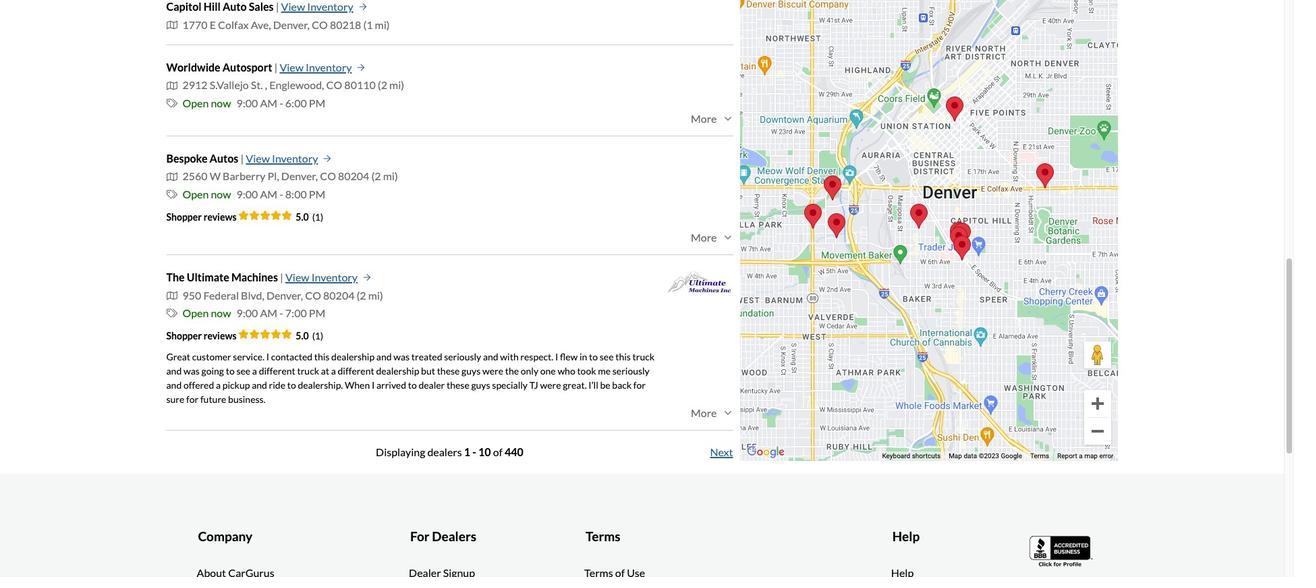 Task type: locate. For each thing, give the bounding box(es) containing it.
open now 9:00 am - 8:00 pm
[[183, 188, 325, 200]]

pm
[[309, 96, 325, 109], [309, 188, 325, 200], [309, 306, 325, 319]]

and
[[376, 351, 392, 363], [483, 351, 498, 363], [166, 365, 182, 377], [166, 380, 182, 391], [252, 380, 267, 391]]

1 pm from the top
[[309, 96, 325, 109]]

1 vertical spatial open
[[183, 188, 209, 200]]

9:00 for 9:00 am - 8:00 pm
[[237, 188, 258, 200]]

0 vertical spatial these
[[437, 365, 460, 377]]

bespoke
[[166, 152, 208, 165]]

inventory up 80218
[[307, 0, 353, 13]]

for
[[410, 529, 430, 544]]

co left 80218
[[312, 18, 328, 31]]

0 vertical spatial (1)
[[312, 211, 323, 223]]

open
[[183, 96, 209, 109], [183, 188, 209, 200], [183, 306, 209, 319]]

tags image for open now 9:00 am - 8:00 pm
[[166, 189, 177, 200]]

1 horizontal spatial for
[[634, 380, 646, 391]]

0 vertical spatial angle down image
[[722, 113, 733, 124]]

inventory up 2560 w barberry pl, denver, co 80204         (2 mi)
[[272, 152, 318, 165]]

view inventory for denver,
[[285, 271, 358, 284]]

co right pl,
[[320, 170, 336, 183]]

0 vertical spatial 5.0 (1)
[[296, 211, 323, 223]]

report a map error
[[1058, 452, 1114, 459]]

shopper reviews down 2560 at top left
[[166, 211, 238, 223]]

am for ,
[[260, 96, 277, 109]]

3 map image from the top
[[166, 171, 177, 182]]

when
[[345, 380, 370, 391]]

1 now from the top
[[211, 96, 231, 109]]

pm right 7:00
[[309, 306, 325, 319]]

3 now from the top
[[211, 306, 231, 319]]

(1) down 2560 w barberry pl, denver, co 80204         (2 mi)
[[312, 211, 323, 223]]

-
[[280, 96, 283, 109], [280, 188, 283, 200], [280, 306, 283, 319], [473, 446, 476, 459]]

1 horizontal spatial truck
[[633, 351, 655, 363]]

co left 80110
[[326, 78, 342, 91]]

guys
[[462, 365, 481, 377], [471, 380, 490, 391]]

2560 w barberry pl, denver, co 80204         (2 mi)
[[183, 170, 398, 183]]

2 am from the top
[[260, 188, 277, 200]]

- left 6:00
[[280, 96, 283, 109]]

1 shopper reviews from the top
[[166, 211, 238, 223]]

0 vertical spatial shopper
[[166, 211, 202, 223]]

pm right 6:00
[[309, 96, 325, 109]]

company
[[198, 529, 253, 544]]

to
[[589, 351, 598, 363], [226, 365, 235, 377], [287, 380, 296, 391], [408, 380, 417, 391]]

reviews
[[204, 211, 237, 223], [204, 330, 237, 342]]

tags image down worldwide
[[166, 98, 177, 109]]

0 vertical spatial 9:00
[[237, 96, 258, 109]]

2 more from the top
[[691, 231, 717, 244]]

0 horizontal spatial this
[[314, 351, 330, 363]]

5.0 (1) down 8:00
[[296, 211, 323, 223]]

(1) up contacted
[[312, 330, 323, 342]]

mi)
[[375, 18, 390, 31], [389, 78, 404, 91], [383, 170, 398, 183], [368, 289, 383, 301]]

shopper reviews up customer at the left bottom of the page
[[166, 330, 238, 342]]

2 vertical spatial more button
[[691, 407, 733, 419]]

1 vertical spatial seriously
[[613, 365, 650, 377]]

2 9:00 from the top
[[237, 188, 258, 200]]

3 am from the top
[[260, 306, 277, 319]]

1 horizontal spatial dealership
[[376, 365, 419, 377]]

this
[[314, 351, 330, 363], [616, 351, 631, 363]]

©2023
[[979, 452, 999, 459]]

| up barberry
[[241, 152, 244, 165]]

0 vertical spatial now
[[211, 96, 231, 109]]

open for open now 9:00 am - 8:00 pm
[[183, 188, 209, 200]]

2 vertical spatial am
[[260, 306, 277, 319]]

see up me
[[600, 351, 614, 363]]

a down service.
[[252, 365, 257, 377]]

different up 'ride'
[[259, 365, 295, 377]]

1 vertical spatial arrow right image
[[324, 155, 332, 163]]

click for the bbb business review of this auto listing service in cambridge ma image
[[1030, 535, 1094, 569]]

were
[[483, 365, 503, 377], [540, 380, 561, 391]]

map image left 2912 on the top of the page
[[166, 80, 177, 91]]

1770
[[183, 18, 208, 31]]

of
[[493, 446, 503, 459]]

3 9:00 from the top
[[237, 306, 258, 319]]

1 vertical spatial more
[[691, 231, 717, 244]]

9:00 down barberry
[[237, 188, 258, 200]]

1 more button from the top
[[691, 112, 733, 125]]

0 vertical spatial open
[[183, 96, 209, 109]]

open for open now 9:00 am - 6:00 pm
[[183, 96, 209, 109]]

- for 6:00
[[280, 96, 283, 109]]

2 tags image from the top
[[166, 189, 177, 200]]

rickenbaugh cadillac company image
[[950, 222, 967, 247]]

0 vertical spatial pm
[[309, 96, 325, 109]]

and up sure
[[166, 380, 182, 391]]

view inventory link for 80218
[[281, 0, 367, 16]]

1 horizontal spatial were
[[540, 380, 561, 391]]

1 horizontal spatial i
[[372, 380, 375, 391]]

i right service.
[[266, 351, 269, 363]]

0 horizontal spatial for
[[186, 394, 199, 405]]

different
[[259, 365, 295, 377], [338, 365, 374, 377]]

displaying
[[376, 446, 425, 459]]

view
[[281, 0, 305, 13], [280, 61, 304, 74], [246, 152, 270, 165], [285, 271, 309, 284]]

reviews up customer at the left bottom of the page
[[204, 330, 237, 342]]

co
[[312, 18, 328, 31], [326, 78, 342, 91], [320, 170, 336, 183], [305, 289, 321, 301]]

1 vertical spatial was
[[183, 365, 200, 377]]

2 map image from the top
[[166, 80, 177, 91]]

and up arrived
[[376, 351, 392, 363]]

1 vertical spatial reviews
[[204, 330, 237, 342]]

1 tags image from the top
[[166, 98, 177, 109]]

w
[[210, 170, 221, 183]]

(1
[[363, 18, 373, 31]]

2912
[[183, 78, 208, 91]]

at
[[321, 365, 329, 377]]

80204
[[338, 170, 369, 183], [323, 289, 355, 301]]

1 open from the top
[[183, 96, 209, 109]]

this up at
[[314, 351, 330, 363]]

2 now from the top
[[211, 188, 231, 200]]

inventory up 950 federal blvd, denver, co 80204         (2 mi)
[[312, 271, 358, 284]]

angle down image
[[722, 113, 733, 124], [722, 408, 733, 418]]

am down ,
[[260, 96, 277, 109]]

0 vertical spatial see
[[600, 351, 614, 363]]

0 horizontal spatial see
[[236, 365, 250, 377]]

view inventory link for 80204
[[246, 150, 332, 168]]

view inventory link up 80218
[[281, 0, 367, 16]]

0 vertical spatial reviews
[[204, 211, 237, 223]]

2 vertical spatial arrow right image
[[363, 274, 371, 282]]

1 vertical spatial more button
[[691, 231, 733, 244]]

dealers
[[427, 446, 462, 459]]

0 vertical spatial truck
[[633, 351, 655, 363]]

0 vertical spatial (2
[[378, 78, 387, 91]]

9:00
[[237, 96, 258, 109], [237, 188, 258, 200], [237, 306, 258, 319]]

i'll
[[589, 380, 598, 391]]

map image for 2560 w barberry pl, denver, co 80204         (2 mi)
[[166, 171, 177, 182]]

pm for open now 9:00 am - 8:00 pm
[[309, 188, 325, 200]]

1 horizontal spatial different
[[338, 365, 374, 377]]

1 horizontal spatial was
[[394, 351, 410, 363]]

inventory for 80204
[[272, 152, 318, 165]]

5.0
[[296, 211, 309, 223], [296, 330, 309, 342]]

shopper up great
[[166, 330, 202, 342]]

(2 for 80110
[[378, 78, 387, 91]]

angle down image for 1st more button from the bottom of the page
[[722, 408, 733, 418]]

i left flew
[[555, 351, 558, 363]]

0 horizontal spatial truck
[[297, 365, 319, 377]]

guys left the in the left of the page
[[462, 365, 481, 377]]

to right 'ride'
[[287, 380, 296, 391]]

- left 8:00
[[280, 188, 283, 200]]

0 vertical spatial am
[[260, 96, 277, 109]]

1 vertical spatial tags image
[[166, 189, 177, 200]]

pm for open now 9:00 am - 6:00 pm
[[309, 96, 325, 109]]

for right back
[[634, 380, 646, 391]]

1 vertical spatial shopper
[[166, 330, 202, 342]]

1 horizontal spatial this
[[616, 351, 631, 363]]

seriously right treated
[[444, 351, 481, 363]]

view up barberry
[[246, 152, 270, 165]]

view for bespoke autos
[[246, 152, 270, 165]]

i right when
[[372, 380, 375, 391]]

for down offered
[[186, 394, 199, 405]]

1 vertical spatial (1)
[[312, 330, 323, 342]]

map image down capitol
[[166, 19, 177, 30]]

open now 9:00 am - 7:00 pm
[[183, 306, 325, 319]]

map image up tags image
[[166, 290, 177, 301]]

worldwide
[[166, 61, 220, 74]]

2 vertical spatial 9:00
[[237, 306, 258, 319]]

worldwide autosport image
[[824, 175, 841, 200]]

arrow right image
[[357, 64, 365, 72], [324, 155, 332, 163], [363, 274, 371, 282]]

2912 s.vallejo st. , englewood, co 80110         (2 mi)
[[183, 78, 404, 91]]

denver, right ave,
[[273, 18, 310, 31]]

view inventory up 950 federal blvd, denver, co 80204         (2 mi)
[[285, 271, 358, 284]]

map image left 2560 at top left
[[166, 171, 177, 182]]

0 vertical spatial more button
[[691, 112, 733, 125]]

1 vertical spatial 5.0 (1)
[[296, 330, 323, 342]]

| up 2912 s.vallejo st. , englewood, co 80110         (2 mi)
[[274, 61, 278, 74]]

open down 2912 on the top of the page
[[183, 96, 209, 109]]

0 horizontal spatial different
[[259, 365, 295, 377]]

denver, for ave,
[[273, 18, 310, 31]]

0 vertical spatial more
[[691, 112, 717, 125]]

map image
[[166, 19, 177, 30], [166, 80, 177, 91], [166, 171, 177, 182], [166, 290, 177, 301]]

0 vertical spatial terms
[[1031, 452, 1049, 459]]

bespoke autos image
[[828, 213, 845, 238]]

view inventory link up 2560 w barberry pl, denver, co 80204         (2 mi)
[[246, 150, 332, 168]]

auto
[[223, 0, 247, 13]]

0 vertical spatial 5.0
[[296, 211, 309, 223]]

5.0 (1)
[[296, 211, 323, 223], [296, 330, 323, 342]]

0 horizontal spatial were
[[483, 365, 503, 377]]

and left with
[[483, 351, 498, 363]]

1 vertical spatial truck
[[297, 365, 319, 377]]

was
[[394, 351, 410, 363], [183, 365, 200, 377]]

1 vertical spatial angle down image
[[722, 408, 733, 418]]

inventory for 80110
[[306, 61, 352, 74]]

angle down image for 1st more button from the top of the page
[[722, 113, 733, 124]]

a
[[252, 365, 257, 377], [331, 365, 336, 377], [216, 380, 221, 391], [1079, 452, 1083, 459]]

2 5.0 (1) from the top
[[296, 330, 323, 342]]

pickup
[[223, 380, 250, 391]]

ride
[[269, 380, 285, 391]]

and down great
[[166, 365, 182, 377]]

0 vertical spatial 80204
[[338, 170, 369, 183]]

more button
[[691, 112, 733, 125], [691, 231, 733, 244], [691, 407, 733, 419]]

view inventory link up the englewood,
[[280, 59, 365, 76]]

map region
[[740, 0, 1118, 461]]

am down 950 federal blvd, denver, co 80204         (2 mi)
[[260, 306, 277, 319]]

federal
[[203, 289, 239, 301]]

seriously up back
[[613, 365, 650, 377]]

tags image
[[166, 98, 177, 109], [166, 189, 177, 200]]

- left 7:00
[[280, 306, 283, 319]]

different up when
[[338, 365, 374, 377]]

5.0 up contacted
[[296, 330, 309, 342]]

open down 2560 at top left
[[183, 188, 209, 200]]

0 vertical spatial guys
[[462, 365, 481, 377]]

view inventory link for 80110
[[280, 59, 365, 76]]

tags image down bespoke
[[166, 189, 177, 200]]

next link
[[710, 446, 733, 459]]

1 this from the left
[[314, 351, 330, 363]]

was up offered
[[183, 365, 200, 377]]

view for capitol hill auto sales
[[281, 0, 305, 13]]

1 shopper from the top
[[166, 211, 202, 223]]

more for 1st more button from the top of the page
[[691, 112, 717, 125]]

0 vertical spatial arrow right image
[[357, 64, 365, 72]]

2 angle down image from the top
[[722, 408, 733, 418]]

dealership up when
[[331, 351, 375, 363]]

see down service.
[[236, 365, 250, 377]]

keyboard shortcuts button
[[882, 451, 941, 461]]

1
[[464, 446, 470, 459]]

2 different from the left
[[338, 365, 374, 377]]

5.0 down 8:00
[[296, 211, 309, 223]]

view up 950 federal blvd, denver, co 80204         (2 mi)
[[285, 271, 309, 284]]

open down 950
[[183, 306, 209, 319]]

0 vertical spatial was
[[394, 351, 410, 363]]

1 vertical spatial shopper reviews
[[166, 330, 238, 342]]

2 vertical spatial (2
[[357, 289, 366, 301]]

am
[[260, 96, 277, 109], [260, 188, 277, 200], [260, 306, 277, 319]]

the
[[505, 365, 519, 377]]

business.
[[228, 394, 266, 405]]

these right dealer
[[447, 380, 470, 391]]

1 9:00 from the top
[[237, 96, 258, 109]]

view up 2912 s.vallejo st. , englewood, co 80110         (2 mi)
[[280, 61, 304, 74]]

the ultimate machines image
[[804, 203, 822, 228]]

0 vertical spatial tags image
[[166, 98, 177, 109]]

0 vertical spatial dealership
[[331, 351, 375, 363]]

0 horizontal spatial seriously
[[444, 351, 481, 363]]

1 vertical spatial see
[[236, 365, 250, 377]]

reviews down open now 9:00 am - 8:00 pm
[[204, 211, 237, 223]]

1 vertical spatial now
[[211, 188, 231, 200]]

were down one
[[540, 380, 561, 391]]

and left 'ride'
[[252, 380, 267, 391]]

pm right 8:00
[[309, 188, 325, 200]]

2 pm from the top
[[309, 188, 325, 200]]

dealership up arrived
[[376, 365, 419, 377]]

2 vertical spatial pm
[[309, 306, 325, 319]]

denver, up 8:00
[[281, 170, 318, 183]]

now down 'w'
[[211, 188, 231, 200]]

only
[[521, 365, 539, 377]]

- right 1
[[473, 446, 476, 459]]

3 pm from the top
[[309, 306, 325, 319]]

a right at
[[331, 365, 336, 377]]

9:00 down st.
[[237, 96, 258, 109]]

now down federal
[[211, 306, 231, 319]]

truck
[[633, 351, 655, 363], [297, 365, 319, 377]]

1 vertical spatial (2
[[371, 170, 381, 183]]

dealership.
[[298, 380, 343, 391]]

view inventory for ave,
[[281, 0, 353, 13]]

0 horizontal spatial terms
[[586, 529, 621, 544]]

view up 1770 e colfax ave, denver, co 80218         (1 mi)
[[281, 0, 305, 13]]

- for 7:00
[[280, 306, 283, 319]]

now down s.vallejo
[[211, 96, 231, 109]]

for
[[634, 380, 646, 391], [186, 394, 199, 405]]

to right in
[[589, 351, 598, 363]]

2 this from the left
[[616, 351, 631, 363]]

am down pl,
[[260, 188, 277, 200]]

3 more from the top
[[691, 407, 717, 419]]

map image for 2912 s.vallejo st. , englewood, co 80110         (2 mi)
[[166, 80, 177, 91]]

view inventory up 2560 w barberry pl, denver, co 80204         (2 mi)
[[246, 152, 318, 165]]

now for w
[[211, 188, 231, 200]]

view inventory up the englewood,
[[280, 61, 352, 74]]

(2
[[378, 78, 387, 91], [371, 170, 381, 183], [357, 289, 366, 301]]

2 vertical spatial open
[[183, 306, 209, 319]]

open for open now 9:00 am - 7:00 pm
[[183, 306, 209, 319]]

1 vertical spatial for
[[186, 394, 199, 405]]

1 more from the top
[[691, 112, 717, 125]]

denver,
[[273, 18, 310, 31], [281, 170, 318, 183], [267, 289, 303, 301]]

1 vertical spatial terms
[[586, 529, 621, 544]]

more
[[691, 112, 717, 125], [691, 231, 717, 244], [691, 407, 717, 419]]

950 federal blvd, denver, co 80204         (2 mi)
[[183, 289, 383, 301]]

dealership
[[331, 351, 375, 363], [376, 365, 419, 377]]

0 horizontal spatial was
[[183, 365, 200, 377]]

0 vertical spatial shopper reviews
[[166, 211, 238, 223]]

denver, up 7:00
[[267, 289, 303, 301]]

1 vertical spatial 80204
[[323, 289, 355, 301]]

3 open from the top
[[183, 306, 209, 319]]

1 vertical spatial 9:00
[[237, 188, 258, 200]]

shopper down 2560 at top left
[[166, 211, 202, 223]]

seriously
[[444, 351, 481, 363], [613, 365, 650, 377]]

this up back
[[616, 351, 631, 363]]

0 vertical spatial denver,
[[273, 18, 310, 31]]

were left the in the left of the page
[[483, 365, 503, 377]]

1 vertical spatial 5.0
[[296, 330, 309, 342]]

1 horizontal spatial seriously
[[613, 365, 650, 377]]

but
[[421, 365, 435, 377]]

2 shopper from the top
[[166, 330, 202, 342]]

view inventory link up 7:00
[[285, 269, 371, 287]]

4 map image from the top
[[166, 290, 177, 301]]

now for federal
[[211, 306, 231, 319]]

google
[[1001, 452, 1022, 459]]

inventory up 80110
[[306, 61, 352, 74]]

1 am from the top
[[260, 96, 277, 109]]

0 vertical spatial for
[[634, 380, 646, 391]]

2 shopper reviews from the top
[[166, 330, 238, 342]]

be
[[600, 380, 611, 391]]

1 vertical spatial pm
[[309, 188, 325, 200]]

view inventory up 80218
[[281, 0, 353, 13]]

1 vertical spatial these
[[447, 380, 470, 391]]

9:00 down blvd,
[[237, 306, 258, 319]]

2 reviews from the top
[[204, 330, 237, 342]]

1 vertical spatial am
[[260, 188, 277, 200]]

help
[[893, 529, 920, 544]]

1 vertical spatial denver,
[[281, 170, 318, 183]]

now
[[211, 96, 231, 109], [211, 188, 231, 200], [211, 306, 231, 319]]

5.0 (1) down 7:00
[[296, 330, 323, 342]]

view for the ultimate machines
[[285, 271, 309, 284]]

2 open from the top
[[183, 188, 209, 200]]

google image
[[743, 443, 788, 461]]

these right the "but"
[[437, 365, 460, 377]]

guys left specially
[[471, 380, 490, 391]]

was left treated
[[394, 351, 410, 363]]

2 vertical spatial now
[[211, 306, 231, 319]]

1 angle down image from the top
[[722, 113, 733, 124]]

to up the pickup
[[226, 365, 235, 377]]

1 map image from the top
[[166, 19, 177, 30]]

2 vertical spatial more
[[691, 407, 717, 419]]

mi) for 1770 e colfax ave, denver, co 80218         (1 mi)
[[375, 18, 390, 31]]



Task type: vqa. For each thing, say whether or not it's contained in the screenshot.
We've
no



Task type: describe. For each thing, give the bounding box(es) containing it.
keyboard shortcuts
[[882, 452, 941, 459]]

contacted
[[271, 351, 312, 363]]

great customer service. i contacted this dealership and was treated seriously and with respect. i flew in to see this truck and was going to see a different truck at a different dealership but these guys were the only one who took me seriously and offered a pickup and ride to dealership. when i arrived to dealer these guys specially tj were great. i'll be back for sure for future business.
[[166, 351, 655, 405]]

0 vertical spatial seriously
[[444, 351, 481, 363]]

st.
[[251, 78, 263, 91]]

sure
[[166, 394, 184, 405]]

service.
[[233, 351, 265, 363]]

view inventory for ,
[[280, 61, 352, 74]]

view inventory for pl,
[[246, 152, 318, 165]]

2560
[[183, 170, 208, 183]]

colfax
[[218, 18, 249, 31]]

inventory for 80218
[[307, 0, 353, 13]]

the
[[166, 271, 185, 284]]

1 horizontal spatial terms
[[1031, 452, 1049, 459]]

e
[[210, 18, 216, 31]]

terms link
[[1031, 452, 1049, 459]]

report
[[1058, 452, 1078, 459]]

1 vertical spatial dealership
[[376, 365, 419, 377]]

ultimate
[[187, 271, 229, 284]]

a up future
[[216, 380, 221, 391]]

view for worldwide autosport
[[280, 61, 304, 74]]

going
[[201, 365, 224, 377]]

who
[[558, 365, 575, 377]]

machines
[[231, 271, 278, 284]]

| up 950 federal blvd, denver, co 80204         (2 mi)
[[280, 271, 283, 284]]

me
[[598, 365, 611, 377]]

blvd,
[[241, 289, 264, 301]]

data
[[964, 452, 977, 459]]

future
[[200, 394, 226, 405]]

1 reviews from the top
[[204, 211, 237, 223]]

capitol
[[166, 0, 202, 13]]

more for second more button from the bottom of the page
[[691, 231, 717, 244]]

for dealers
[[410, 529, 476, 544]]

tags image
[[166, 308, 177, 319]]

0 horizontal spatial dealership
[[331, 351, 375, 363]]

2 (1) from the top
[[312, 330, 323, 342]]

map
[[1085, 452, 1098, 459]]

bespoke autos |
[[166, 152, 244, 165]]

1 5.0 from the top
[[296, 211, 309, 223]]

dealer
[[419, 380, 445, 391]]

great.
[[563, 380, 587, 391]]

2 more button from the top
[[691, 231, 733, 244]]

the ultimate machines |
[[166, 271, 283, 284]]

dealers
[[432, 529, 476, 544]]

hill
[[204, 0, 221, 13]]

arrived
[[377, 380, 406, 391]]

2 horizontal spatial i
[[555, 351, 558, 363]]

next
[[710, 446, 733, 459]]

strictly auto sales image
[[910, 203, 928, 228]]

customer
[[192, 351, 231, 363]]

arrow right image
[[359, 3, 367, 11]]

report a map error link
[[1058, 452, 1114, 459]]

inventory for (2
[[312, 271, 358, 284]]

440
[[505, 446, 524, 459]]

1 different from the left
[[259, 365, 295, 377]]

950
[[183, 289, 201, 301]]

80110
[[344, 78, 376, 91]]

am for denver,
[[260, 306, 277, 319]]

map image for 950 federal blvd, denver, co 80204         (2 mi)
[[166, 290, 177, 301]]

co for 80110
[[326, 78, 342, 91]]

to left dealer
[[408, 380, 417, 391]]

in
[[580, 351, 587, 363]]

a left map
[[1079, 452, 1083, 459]]

pm for open now 9:00 am - 7:00 pm
[[309, 306, 325, 319]]

the ultimate machines logo image
[[666, 269, 733, 298]]

rickenbaugh cadillac image
[[950, 226, 967, 251]]

view inventory link for (2
[[285, 269, 371, 287]]

tags image for open now 9:00 am - 6:00 pm
[[166, 98, 177, 109]]

,
[[265, 78, 267, 91]]

keyboard
[[882, 452, 911, 459]]

(2 for 80204
[[371, 170, 381, 183]]

am for pl,
[[260, 188, 277, 200]]

autosport
[[223, 61, 272, 74]]

arrow right image for 80204
[[324, 155, 332, 163]]

2 5.0 from the top
[[296, 330, 309, 342]]

more for 1st more button from the bottom of the page
[[691, 407, 717, 419]]

- for 8:00
[[280, 188, 283, 200]]

1 vertical spatial guys
[[471, 380, 490, 391]]

map data ©2023 google
[[949, 452, 1022, 459]]

treated
[[412, 351, 442, 363]]

80218
[[330, 18, 361, 31]]

map
[[949, 452, 962, 459]]

tred image
[[953, 235, 971, 260]]

capitol hill auto sales |
[[166, 0, 279, 13]]

6:00
[[285, 96, 307, 109]]

1 horizontal spatial see
[[600, 351, 614, 363]]

9:00 for 9:00 am - 6:00 pm
[[237, 96, 258, 109]]

co up 7:00
[[305, 289, 321, 301]]

1770 e colfax ave, denver, co 80218         (1 mi)
[[183, 18, 390, 31]]

open now 9:00 am - 6:00 pm
[[183, 96, 325, 109]]

1 vertical spatial were
[[540, 380, 561, 391]]

shortcuts
[[912, 452, 941, 459]]

arrow right image for (2
[[363, 274, 371, 282]]

respect.
[[521, 351, 554, 363]]

rickenbaugh volvo image
[[953, 222, 971, 247]]

pl,
[[268, 170, 279, 183]]

8:00
[[285, 188, 307, 200]]

co for 80218
[[312, 18, 328, 31]]

capitol hill auto sales image
[[1036, 163, 1054, 188]]

great
[[166, 351, 190, 363]]

displaying dealers 1 - 10 of 440
[[376, 446, 524, 459]]

2 vertical spatial denver,
[[267, 289, 303, 301]]

error
[[1100, 452, 1114, 459]]

0 vertical spatial were
[[483, 365, 503, 377]]

worldwide autosport |
[[166, 61, 278, 74]]

3 more button from the top
[[691, 407, 733, 419]]

sales
[[249, 0, 274, 13]]

one
[[540, 365, 556, 377]]

flew
[[560, 351, 578, 363]]

7:00
[[285, 306, 307, 319]]

denver, for pl,
[[281, 170, 318, 183]]

1 5.0 (1) from the top
[[296, 211, 323, 223]]

barberry
[[223, 170, 266, 183]]

s.vallejo
[[210, 78, 249, 91]]

1 (1) from the top
[[312, 211, 323, 223]]

9:00 for 9:00 am - 7:00 pm
[[237, 306, 258, 319]]

angle down image
[[722, 232, 733, 243]]

mi) for 2912 s.vallejo st. , englewood, co 80110         (2 mi)
[[389, 78, 404, 91]]

took
[[577, 365, 596, 377]]

map image for 1770 e colfax ave, denver, co 80218         (1 mi)
[[166, 19, 177, 30]]

back
[[612, 380, 632, 391]]

now for s.vallejo
[[211, 96, 231, 109]]

| right sales
[[276, 0, 279, 13]]

with
[[500, 351, 519, 363]]

arrow right image for 80110
[[357, 64, 365, 72]]

ave,
[[251, 18, 271, 31]]

10
[[478, 446, 491, 459]]

0 horizontal spatial i
[[266, 351, 269, 363]]

autos
[[210, 152, 238, 165]]

englewood,
[[269, 78, 324, 91]]

co for 80204
[[320, 170, 336, 183]]

mi) for 2560 w barberry pl, denver, co 80204         (2 mi)
[[383, 170, 398, 183]]

specially
[[492, 380, 528, 391]]

tj
[[530, 380, 538, 391]]

soneff's master garage, inc. image
[[946, 96, 963, 121]]



